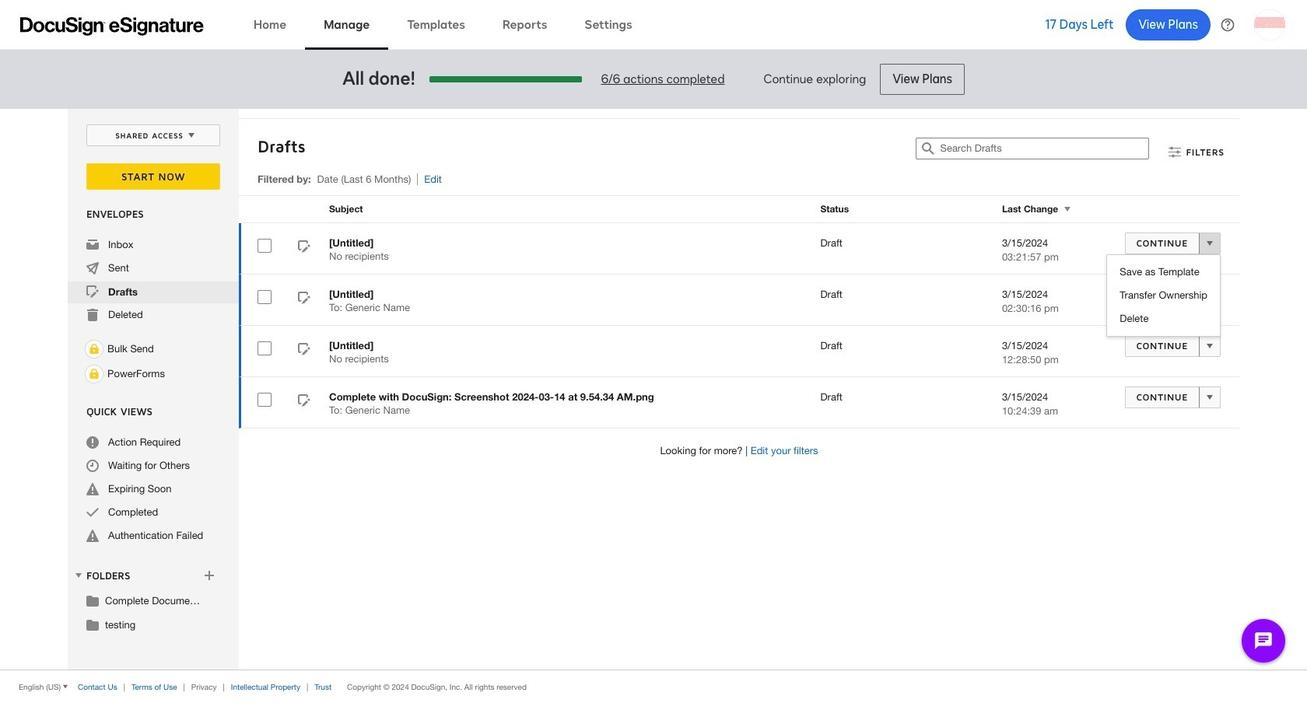 Task type: vqa. For each thing, say whether or not it's contained in the screenshot.
the topmost lock icon
yes



Task type: locate. For each thing, give the bounding box(es) containing it.
draft image
[[86, 286, 99, 298]]

draft image
[[298, 241, 311, 255], [298, 343, 311, 358], [298, 395, 311, 410]]

folder image
[[86, 619, 99, 631]]

menu
[[1108, 261, 1221, 331]]

2 draft image from the top
[[298, 343, 311, 358]]

3 draft image from the top
[[298, 395, 311, 410]]

action required image
[[86, 437, 99, 449]]

completed image
[[86, 507, 99, 519]]

folder image
[[86, 595, 99, 607]]

0 vertical spatial draft image
[[298, 241, 311, 255]]

clock image
[[86, 460, 99, 473]]

secondary navigation region
[[68, 109, 1244, 670]]

2 vertical spatial draft image
[[298, 395, 311, 410]]

1 vertical spatial draft image
[[298, 343, 311, 358]]



Task type: describe. For each thing, give the bounding box(es) containing it.
your uploaded profile image image
[[1255, 9, 1286, 40]]

1 draft image from the top
[[298, 241, 311, 255]]

trash image
[[86, 309, 99, 322]]

docusign esignature image
[[20, 17, 204, 35]]

alert image
[[86, 530, 99, 543]]

lock image
[[85, 365, 104, 384]]

sent image
[[86, 262, 99, 275]]

inbox image
[[86, 239, 99, 251]]

draft image
[[298, 292, 311, 307]]

alert image
[[86, 483, 99, 496]]

lock image
[[85, 340, 104, 359]]

more info region
[[0, 670, 1308, 704]]

view folders image
[[72, 570, 85, 582]]

Search Drafts text field
[[941, 139, 1150, 159]]



